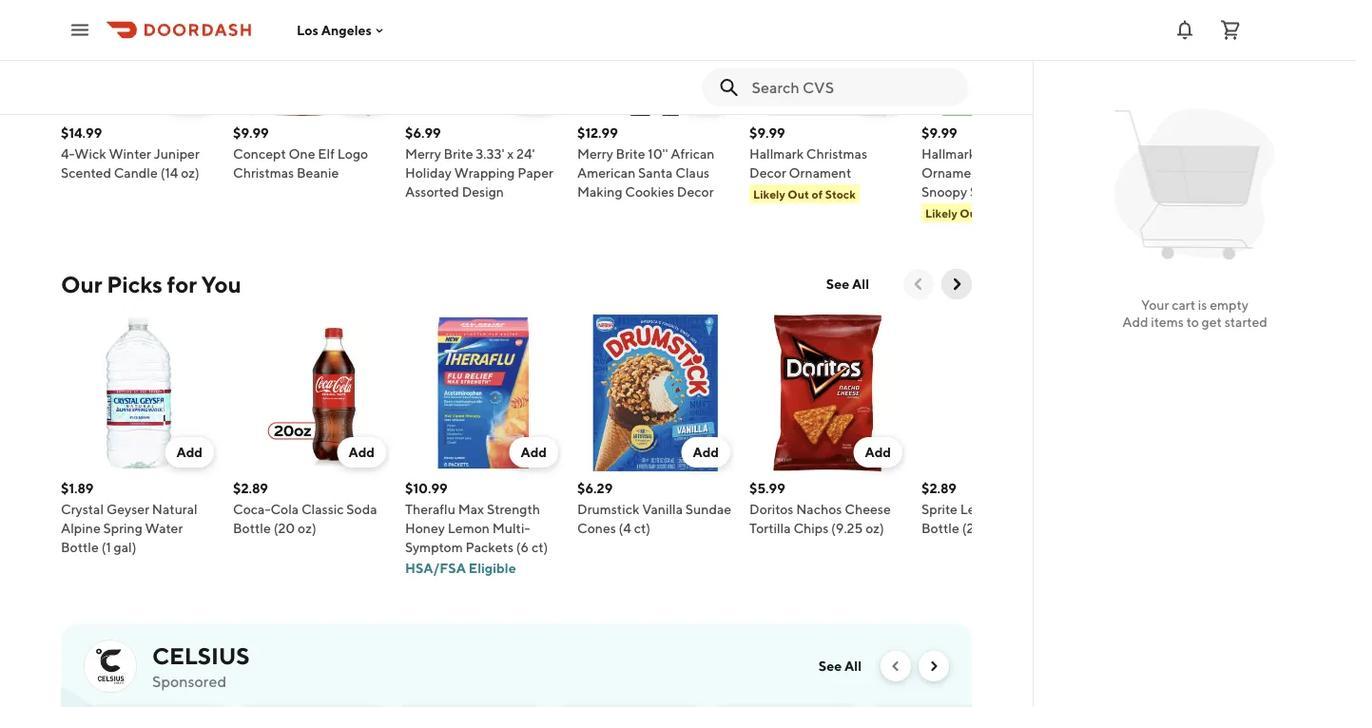 Task type: describe. For each thing, give the bounding box(es) containing it.
is
[[1198, 297, 1208, 313]]

$6.99
[[405, 125, 441, 141]]

hallmark for ornament
[[922, 146, 976, 162]]

gal)
[[114, 540, 136, 556]]

$2.89 for $2.89 sprite lemon-lime soda bottle (20 oz)
[[922, 481, 957, 497]]

design
[[462, 184, 504, 200]]

next button of carousel image
[[927, 659, 942, 674]]

drumstick
[[577, 502, 640, 517]]

hallmark for decor
[[750, 146, 804, 162]]

$2.89 coca-cola classic soda bottle (20 oz)
[[233, 481, 377, 537]]

$5.99
[[750, 481, 786, 497]]

$1.89
[[61, 481, 94, 497]]

3.33'
[[476, 146, 505, 162]]

geyser
[[106, 502, 149, 517]]

lemon
[[448, 521, 490, 537]]

empty
[[1210, 297, 1249, 313]]

previous button of carousel image for next button of carousel image
[[888, 659, 904, 674]]

$1.89 crystal geyser natural alpine spring water bottle (1 gal)
[[61, 481, 198, 556]]

your
[[1142, 297, 1169, 313]]

los
[[297, 22, 319, 38]]

notification bell image
[[1174, 19, 1197, 41]]

alpine
[[61, 521, 101, 537]]

los angeles
[[297, 22, 372, 38]]

brite for santa
[[616, 146, 645, 162]]

celsius sponsored
[[152, 643, 250, 691]]

all for bottommost see all link
[[845, 659, 862, 674]]

ornament inside $9.99 hallmark christmas ornament peanut snoopy shiny & bright likely out of stock
[[922, 165, 984, 181]]

holiday
[[405, 165, 452, 181]]

bottle for coca-cola classic soda bottle (20 oz)
[[233, 521, 271, 537]]

(20 for lemon-
[[962, 521, 984, 537]]

add for crystal geyser natural alpine spring water bottle (1 gal)
[[176, 445, 203, 460]]

scented
[[61, 165, 111, 181]]

nachos
[[796, 502, 842, 517]]

get
[[1202, 314, 1222, 330]]

celsius
[[152, 643, 250, 670]]

(1
[[101, 540, 111, 556]]

of inside $9.99 hallmark christmas ornament peanut snoopy shiny & bright likely out of stock
[[984, 206, 995, 220]]

add inside your cart is empty add items to get started
[[1123, 314, 1149, 330]]

crystal
[[61, 502, 104, 517]]

wrapping
[[455, 165, 515, 181]]

chips
[[794, 521, 829, 537]]

angeles
[[321, 22, 372, 38]]

likely inside $9.99 hallmark christmas ornament peanut snoopy shiny & bright likely out of stock
[[926, 206, 958, 220]]

cola
[[271, 502, 299, 517]]

all for topmost see all link
[[852, 276, 869, 292]]

cart
[[1172, 297, 1196, 313]]

spring
[[103, 521, 143, 537]]

shiny
[[970, 184, 1004, 200]]

stock inside $9.99 hallmark christmas decor ornament likely out of stock
[[825, 187, 856, 201]]

add for drumstick vanilla sundae cones (4 ct)
[[693, 445, 719, 460]]

doritos nachos cheese tortilla chips (9.25 oz) image
[[750, 315, 907, 472]]

add for doritos nachos cheese tortilla chips (9.25 oz)
[[865, 445, 891, 460]]

classic
[[302, 502, 344, 517]]

oz) for $5.99 doritos nachos cheese tortilla chips (9.25 oz)
[[866, 521, 884, 537]]

brite for holiday
[[444, 146, 473, 162]]

bottle for sprite lemon-lime soda bottle (20 oz)
[[922, 521, 960, 537]]

packets
[[466, 540, 514, 556]]

4-
[[61, 146, 74, 162]]

winter
[[109, 146, 151, 162]]

coca-cola classic soda bottle (20 oz) image
[[233, 315, 390, 472]]

$9.99 hallmark christmas decor ornament likely out of stock
[[750, 125, 868, 201]]

multi-
[[493, 521, 530, 537]]

doritos
[[750, 502, 794, 517]]

$14.99
[[61, 125, 102, 141]]

natural
[[152, 502, 198, 517]]

10''
[[648, 146, 668, 162]]

for
[[167, 271, 197, 298]]

tortilla
[[750, 521, 791, 537]]

ornament inside $9.99 hallmark christmas decor ornament likely out of stock
[[789, 165, 852, 181]]

$2.89 sprite lemon-lime soda bottle (20 oz)
[[922, 481, 1072, 537]]

our picks for you link
[[61, 269, 241, 300]]

paper
[[518, 165, 554, 181]]

wick
[[74, 146, 106, 162]]

(20 for cola
[[274, 521, 295, 537]]

theraflu max strength  honey lemon multi-symptom packets (6 ct) image
[[405, 315, 562, 472]]

you
[[201, 271, 241, 298]]

4-wick winter juniper scented candle (14 oz) image
[[61, 0, 218, 116]]

sprite
[[922, 502, 958, 517]]

water
[[145, 521, 183, 537]]

peanut
[[987, 165, 1031, 181]]

add for merry brite 10'' african american santa claus making cookies decor
[[693, 89, 719, 105]]

los angeles button
[[297, 22, 387, 38]]

christmas for ornament
[[807, 146, 868, 162]]

$6.99 merry brite 3.33' x 24' holiday wrapping paper assorted design
[[405, 125, 554, 200]]

christmas inside $9.99 concept one elf logo christmas beanie
[[233, 165, 294, 181]]

$14.99 4-wick winter juniper scented candle (14 oz)
[[61, 125, 200, 181]]

$12.99
[[577, 125, 618, 141]]

candle
[[114, 165, 158, 181]]

(14
[[160, 165, 178, 181]]

max
[[458, 502, 484, 517]]



Task type: locate. For each thing, give the bounding box(es) containing it.
0 vertical spatial likely
[[753, 187, 786, 201]]

bottle down alpine
[[61, 540, 99, 556]]

$9.99 inside $9.99 hallmark christmas ornament peanut snoopy shiny & bright likely out of stock
[[922, 125, 958, 141]]

0 horizontal spatial hallmark
[[750, 146, 804, 162]]

elf
[[318, 146, 335, 162]]

0 vertical spatial previous button of carousel image
[[909, 275, 928, 294]]

(9.25
[[832, 521, 863, 537]]

see
[[827, 276, 850, 292], [819, 659, 842, 674]]

1 $2.89 from the left
[[233, 481, 268, 497]]

concept one elf logo christmas beanie image
[[233, 0, 390, 116]]

1 vertical spatial see all
[[819, 659, 862, 674]]

christmas inside $9.99 hallmark christmas decor ornament likely out of stock
[[807, 146, 868, 162]]

soda inside the $2.89 coca-cola classic soda bottle (20 oz)
[[347, 502, 377, 517]]

$9.99 inside $9.99 concept one elf logo christmas beanie
[[233, 125, 269, 141]]

assorted
[[405, 184, 459, 200]]

ornament up snoopy
[[922, 165, 984, 181]]

2 (20 from the left
[[962, 521, 984, 537]]

0 horizontal spatial ct)
[[532, 540, 548, 556]]

out
[[788, 187, 810, 201], [960, 206, 982, 220]]

add up sundae
[[693, 445, 719, 460]]

merry inside $12.99 merry brite 10'' african american santa claus making cookies decor
[[577, 146, 613, 162]]

hallmark
[[750, 146, 804, 162], [922, 146, 976, 162]]

0 vertical spatial stock
[[825, 187, 856, 201]]

bottle inside the $2.89 coca-cola classic soda bottle (20 oz)
[[233, 521, 271, 537]]

oz) right the "(14"
[[181, 165, 200, 181]]

oz) inside $2.89 sprite lemon-lime soda bottle (20 oz)
[[987, 521, 1005, 537]]

1 vertical spatial likely
[[926, 206, 958, 220]]

0 vertical spatial decor
[[750, 165, 787, 181]]

lime
[[1008, 502, 1038, 517]]

of inside $9.99 hallmark christmas decor ornament likely out of stock
[[812, 187, 823, 201]]

$9.99 for $9.99 concept one elf logo christmas beanie
[[233, 125, 269, 141]]

picks
[[107, 271, 163, 298]]

$12.99 merry brite 10'' african american santa claus making cookies decor
[[577, 125, 715, 200]]

merry
[[405, 146, 441, 162], [577, 146, 613, 162]]

&
[[1006, 184, 1015, 200]]

cones
[[577, 521, 616, 537]]

1 horizontal spatial soda
[[1041, 502, 1072, 517]]

0 horizontal spatial stock
[[825, 187, 856, 201]]

$6.29 drumstick vanilla sundae cones (4 ct)
[[577, 481, 732, 537]]

ct) inside $6.29 drumstick vanilla sundae cones (4 ct)
[[634, 521, 651, 537]]

0 vertical spatial ct)
[[634, 521, 651, 537]]

our
[[61, 271, 102, 298]]

1 horizontal spatial stock
[[998, 206, 1028, 220]]

(20 inside $2.89 sprite lemon-lime soda bottle (20 oz)
[[962, 521, 984, 537]]

empty retail cart image
[[1106, 95, 1285, 274]]

$10.99 theraflu max strength honey lemon multi- symptom packets (6 ct) hsa/fsa eligible
[[405, 481, 548, 576]]

0 vertical spatial out
[[788, 187, 810, 201]]

0 vertical spatial see all link
[[815, 269, 881, 300]]

(20 down lemon-
[[962, 521, 984, 537]]

1 vertical spatial of
[[984, 206, 995, 220]]

theraflu
[[405, 502, 456, 517]]

add for theraflu max strength honey lemon multi- symptom packets (6 ct)
[[521, 445, 547, 460]]

1 horizontal spatial christmas
[[807, 146, 868, 162]]

1 vertical spatial previous button of carousel image
[[888, 659, 904, 674]]

0 horizontal spatial soda
[[347, 502, 377, 517]]

oz) inside $14.99 4-wick winter juniper scented candle (14 oz)
[[181, 165, 200, 181]]

ct) inside $10.99 theraflu max strength honey lemon multi- symptom packets (6 ct) hsa/fsa eligible
[[532, 540, 548, 556]]

$9.99 inside $9.99 hallmark christmas decor ornament likely out of stock
[[750, 125, 786, 141]]

christmas inside $9.99 hallmark christmas ornament peanut snoopy shiny & bright likely out of stock
[[979, 146, 1040, 162]]

american
[[577, 165, 636, 181]]

0 horizontal spatial ornament
[[789, 165, 852, 181]]

2 $9.99 from the left
[[750, 125, 786, 141]]

see all
[[827, 276, 869, 292], [819, 659, 862, 674]]

$5.99 doritos nachos cheese tortilla chips (9.25 oz)
[[750, 481, 891, 537]]

(20 inside the $2.89 coca-cola classic soda bottle (20 oz)
[[274, 521, 295, 537]]

cheese
[[845, 502, 891, 517]]

hallmark right african
[[750, 146, 804, 162]]

add up strength
[[521, 445, 547, 460]]

christmas down search cvs 'search field'
[[807, 146, 868, 162]]

1 vertical spatial stock
[[998, 206, 1028, 220]]

1 vertical spatial see
[[819, 659, 842, 674]]

merry down $12.99
[[577, 146, 613, 162]]

previous button of carousel image for next button of carousel icon
[[909, 275, 928, 294]]

open menu image
[[68, 19, 91, 41]]

$2.89 up sprite
[[922, 481, 957, 497]]

christmas for peanut
[[979, 146, 1040, 162]]

previous button of carousel image
[[909, 275, 928, 294], [888, 659, 904, 674]]

1 (20 from the left
[[274, 521, 295, 537]]

add up african
[[693, 89, 719, 105]]

ct) right (4
[[634, 521, 651, 537]]

sponsored
[[152, 673, 227, 691]]

out inside $9.99 hallmark christmas decor ornament likely out of stock
[[788, 187, 810, 201]]

strength
[[487, 502, 540, 517]]

decor inside $9.99 hallmark christmas decor ornament likely out of stock
[[750, 165, 787, 181]]

1 vertical spatial ct)
[[532, 540, 548, 556]]

0 horizontal spatial likely
[[753, 187, 786, 201]]

1 vertical spatial out
[[960, 206, 982, 220]]

$6.29
[[577, 481, 613, 497]]

2 brite from the left
[[616, 146, 645, 162]]

1 horizontal spatial decor
[[750, 165, 787, 181]]

coca-
[[233, 502, 271, 517]]

christmas
[[807, 146, 868, 162], [979, 146, 1040, 162], [233, 165, 294, 181]]

soda for sprite lemon-lime soda bottle (20 oz)
[[1041, 502, 1072, 517]]

bottle down sprite
[[922, 521, 960, 537]]

oz) inside the $2.89 coca-cola classic soda bottle (20 oz)
[[298, 521, 316, 537]]

$9.99 for $9.99 hallmark christmas decor ornament likely out of stock
[[750, 125, 786, 141]]

oz) for $2.89 sprite lemon-lime soda bottle (20 oz)
[[987, 521, 1005, 537]]

drumstick vanilla sundae cones (4 ct) image
[[577, 315, 734, 472]]

claus
[[676, 165, 710, 181]]

1 brite from the left
[[444, 146, 473, 162]]

$9.99 concept one elf logo christmas beanie
[[233, 125, 368, 181]]

2 horizontal spatial christmas
[[979, 146, 1040, 162]]

1 horizontal spatial likely
[[926, 206, 958, 220]]

(20
[[274, 521, 295, 537], [962, 521, 984, 537]]

0 vertical spatial all
[[852, 276, 869, 292]]

1 ornament from the left
[[789, 165, 852, 181]]

making
[[577, 184, 623, 200]]

beanie
[[297, 165, 339, 181]]

3 $9.99 from the left
[[922, 125, 958, 141]]

0 horizontal spatial previous button of carousel image
[[888, 659, 904, 674]]

decor
[[750, 165, 787, 181], [677, 184, 714, 200]]

santa
[[638, 165, 673, 181]]

0 horizontal spatial of
[[812, 187, 823, 201]]

1 horizontal spatial ct)
[[634, 521, 651, 537]]

1 merry from the left
[[405, 146, 441, 162]]

1 horizontal spatial previous button of carousel image
[[909, 275, 928, 294]]

0 horizontal spatial $9.99
[[233, 125, 269, 141]]

brite inside "$6.99 merry brite 3.33' x 24' holiday wrapping paper assorted design"
[[444, 146, 473, 162]]

1 horizontal spatial hallmark
[[922, 146, 976, 162]]

see for bottommost see all link
[[819, 659, 842, 674]]

2 horizontal spatial bottle
[[922, 521, 960, 537]]

hallmark christmas decor ornament image
[[750, 0, 907, 116]]

concept
[[233, 146, 286, 162]]

bottle
[[233, 521, 271, 537], [922, 521, 960, 537], [61, 540, 99, 556]]

0 horizontal spatial (20
[[274, 521, 295, 537]]

hallmark up snoopy
[[922, 146, 976, 162]]

stock
[[825, 187, 856, 201], [998, 206, 1028, 220]]

add up the "cheese"
[[865, 445, 891, 460]]

2 hallmark from the left
[[922, 146, 976, 162]]

$2.89 inside $2.89 sprite lemon-lime soda bottle (20 oz)
[[922, 481, 957, 497]]

your cart is empty add items to get started
[[1123, 297, 1268, 330]]

items
[[1151, 314, 1184, 330]]

hallmark inside $9.99 hallmark christmas ornament peanut snoopy shiny & bright likely out of stock
[[922, 146, 976, 162]]

0 horizontal spatial christmas
[[233, 165, 294, 181]]

1 horizontal spatial $9.99
[[750, 125, 786, 141]]

see all link
[[815, 269, 881, 300], [807, 652, 873, 682]]

add for coca-cola classic soda bottle (20 oz)
[[349, 445, 375, 460]]

merry brite 3.33' x 24' holiday wrapping paper assorted design image
[[405, 0, 562, 116]]

vanilla
[[642, 502, 683, 517]]

symptom
[[405, 540, 463, 556]]

ornament down search cvs 'search field'
[[789, 165, 852, 181]]

one
[[289, 146, 315, 162]]

merry for merry brite 3.33' x 24' holiday wrapping paper assorted design
[[405, 146, 441, 162]]

1 vertical spatial see all link
[[807, 652, 873, 682]]

oz) down classic
[[298, 521, 316, 537]]

(4
[[619, 521, 632, 537]]

cookies
[[625, 184, 675, 200]]

african
[[671, 146, 715, 162]]

ct)
[[634, 521, 651, 537], [532, 540, 548, 556]]

1 horizontal spatial $2.89
[[922, 481, 957, 497]]

1 horizontal spatial merry
[[577, 146, 613, 162]]

soda for coca-cola classic soda bottle (20 oz)
[[347, 502, 377, 517]]

1 horizontal spatial bottle
[[233, 521, 271, 537]]

oz) inside the $5.99 doritos nachos cheese tortilla chips (9.25 oz)
[[866, 521, 884, 537]]

bottle down coca-
[[233, 521, 271, 537]]

merry up holiday at the left top of page
[[405, 146, 441, 162]]

ct) right (6
[[532, 540, 548, 556]]

crystal geyser natural alpine spring water bottle (1 gal) image
[[61, 315, 218, 472]]

see for topmost see all link
[[827, 276, 850, 292]]

eligible
[[469, 561, 516, 576]]

0 vertical spatial of
[[812, 187, 823, 201]]

likely inside $9.99 hallmark christmas decor ornament likely out of stock
[[753, 187, 786, 201]]

(6
[[516, 540, 529, 556]]

bright
[[1018, 184, 1055, 200]]

christmas down concept
[[233, 165, 294, 181]]

2 ornament from the left
[[922, 165, 984, 181]]

0 items, open order cart image
[[1220, 19, 1242, 41]]

stock inside $9.99 hallmark christmas ornament peanut snoopy shiny & bright likely out of stock
[[998, 206, 1028, 220]]

0 horizontal spatial bottle
[[61, 540, 99, 556]]

decor inside $12.99 merry brite 10'' african american santa claus making cookies decor
[[677, 184, 714, 200]]

previous button of carousel image left next button of carousel icon
[[909, 275, 928, 294]]

0 horizontal spatial out
[[788, 187, 810, 201]]

1 horizontal spatial out
[[960, 206, 982, 220]]

(20 down cola
[[274, 521, 295, 537]]

1 vertical spatial decor
[[677, 184, 714, 200]]

1 horizontal spatial ornament
[[922, 165, 984, 181]]

merry for merry brite 10'' african american santa claus making cookies decor
[[577, 146, 613, 162]]

oz) down the "cheese"
[[866, 521, 884, 537]]

christmas up peanut
[[979, 146, 1040, 162]]

merry brite 10'' african american santa claus making cookies decor image
[[577, 0, 734, 116]]

2 merry from the left
[[577, 146, 613, 162]]

2 horizontal spatial $9.99
[[922, 125, 958, 141]]

2 soda from the left
[[1041, 502, 1072, 517]]

oz) for $2.89 coca-cola classic soda bottle (20 oz)
[[298, 521, 316, 537]]

add up the $2.89 coca-cola classic soda bottle (20 oz)
[[349, 445, 375, 460]]

0 horizontal spatial brite
[[444, 146, 473, 162]]

decor right claus
[[750, 165, 787, 181]]

next button of carousel image
[[947, 275, 967, 294]]

0 vertical spatial see
[[827, 276, 850, 292]]

soda right classic
[[347, 502, 377, 517]]

x
[[507, 146, 514, 162]]

bottle inside $2.89 sprite lemon-lime soda bottle (20 oz)
[[922, 521, 960, 537]]

our picks for you
[[61, 271, 241, 298]]

add up natural
[[176, 445, 203, 460]]

$2.89 for $2.89 coca-cola classic soda bottle (20 oz)
[[233, 481, 268, 497]]

1 soda from the left
[[347, 502, 377, 517]]

Search CVS search field
[[752, 77, 953, 98]]

juniper
[[154, 146, 200, 162]]

oz)
[[181, 165, 200, 181], [298, 521, 316, 537], [866, 521, 884, 537], [987, 521, 1005, 537]]

snoopy
[[922, 184, 968, 200]]

see all for topmost see all link
[[827, 276, 869, 292]]

hallmark inside $9.99 hallmark christmas decor ornament likely out of stock
[[750, 146, 804, 162]]

previous button of carousel image left next button of carousel image
[[888, 659, 904, 674]]

$2.89 up coca-
[[233, 481, 268, 497]]

decor down claus
[[677, 184, 714, 200]]

brite inside $12.99 merry brite 10'' african american santa claus making cookies decor
[[616, 146, 645, 162]]

soda inside $2.89 sprite lemon-lime soda bottle (20 oz)
[[1041, 502, 1072, 517]]

1 hallmark from the left
[[750, 146, 804, 162]]

1 horizontal spatial (20
[[962, 521, 984, 537]]

logo
[[337, 146, 368, 162]]

$9.99
[[233, 125, 269, 141], [750, 125, 786, 141], [922, 125, 958, 141]]

1 horizontal spatial brite
[[616, 146, 645, 162]]

$9.99 for $9.99 hallmark christmas ornament peanut snoopy shiny & bright likely out of stock
[[922, 125, 958, 141]]

0 horizontal spatial merry
[[405, 146, 441, 162]]

soda
[[347, 502, 377, 517], [1041, 502, 1072, 517]]

0 horizontal spatial $2.89
[[233, 481, 268, 497]]

1 $9.99 from the left
[[233, 125, 269, 141]]

brite left 3.33'
[[444, 146, 473, 162]]

0 horizontal spatial decor
[[677, 184, 714, 200]]

1 horizontal spatial of
[[984, 206, 995, 220]]

$10.99
[[405, 481, 448, 497]]

brite
[[444, 146, 473, 162], [616, 146, 645, 162]]

24'
[[517, 146, 535, 162]]

see all for bottommost see all link
[[819, 659, 862, 674]]

0 vertical spatial see all
[[827, 276, 869, 292]]

of
[[812, 187, 823, 201], [984, 206, 995, 220]]

ornament
[[789, 165, 852, 181], [922, 165, 984, 181]]

lemon-
[[961, 502, 1008, 517]]

merry inside "$6.99 merry brite 3.33' x 24' holiday wrapping paper assorted design"
[[405, 146, 441, 162]]

2 $2.89 from the left
[[922, 481, 957, 497]]

$2.89 inside the $2.89 coca-cola classic soda bottle (20 oz)
[[233, 481, 268, 497]]

oz) down lemon-
[[987, 521, 1005, 537]]

soda right "lime" at right
[[1041, 502, 1072, 517]]

add down your
[[1123, 314, 1149, 330]]

1 vertical spatial all
[[845, 659, 862, 674]]

brite left 10'' on the left of page
[[616, 146, 645, 162]]

to
[[1187, 314, 1199, 330]]

started
[[1225, 314, 1268, 330]]

out inside $9.99 hallmark christmas ornament peanut snoopy shiny & bright likely out of stock
[[960, 206, 982, 220]]

bottle inside $1.89 crystal geyser natural alpine spring water bottle (1 gal)
[[61, 540, 99, 556]]



Task type: vqa. For each thing, say whether or not it's contained in the screenshot.


